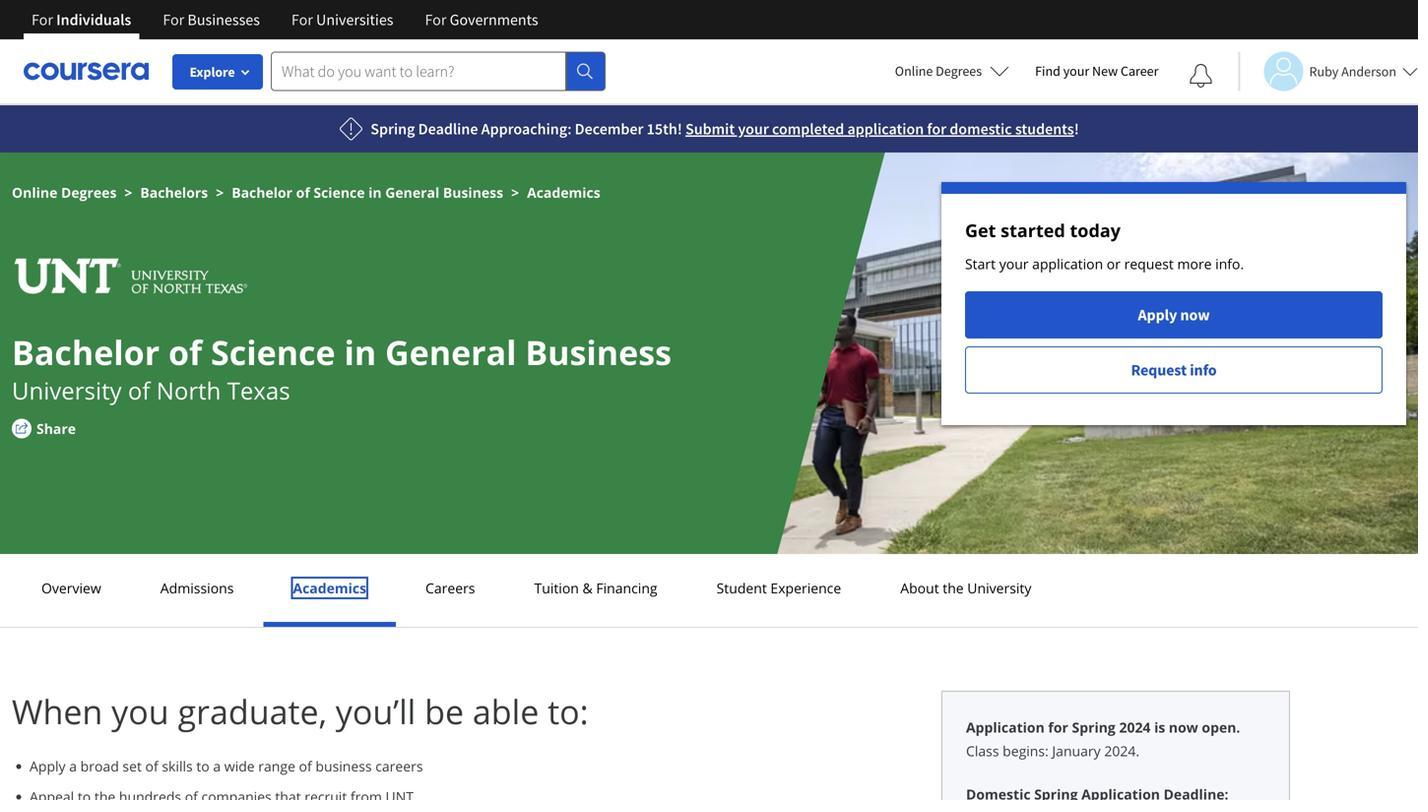 Task type: vqa. For each thing, say whether or not it's contained in the screenshot.
top the of
no



Task type: describe. For each thing, give the bounding box(es) containing it.
university of north texas image
[[12, 253, 248, 300]]

career
[[1121, 62, 1159, 80]]

3 > from the left
[[511, 183, 519, 202]]

2 a from the left
[[213, 757, 221, 776]]

degrees for online degrees
[[936, 62, 982, 80]]

broad
[[80, 757, 119, 776]]

today
[[1070, 219, 1121, 243]]

to:
[[548, 689, 589, 735]]

student experience link
[[711, 579, 847, 598]]

apply for apply a broad set of skills to a wide range of business careers
[[30, 757, 66, 776]]

1 a from the left
[[69, 757, 77, 776]]

submit your completed application for domestic students link
[[686, 119, 1074, 139]]

1 vertical spatial university
[[967, 579, 1032, 598]]

&
[[583, 579, 593, 598]]

ruby
[[1309, 63, 1339, 80]]

explore button
[[172, 54, 263, 90]]

student
[[717, 579, 767, 598]]

careers link
[[420, 579, 481, 598]]

0 vertical spatial bachelor
[[232, 183, 293, 202]]

started
[[1001, 219, 1066, 243]]

2 > from the left
[[216, 183, 224, 202]]

degrees for online degrees > bachelors > bachelor of science in general business > academics
[[61, 183, 117, 202]]

anderson
[[1342, 63, 1397, 80]]

new
[[1092, 62, 1118, 80]]

more
[[1177, 255, 1212, 273]]

january
[[1052, 742, 1101, 761]]

bachelor inside bachelor of science in general business university of north texas
[[12, 329, 160, 375]]

What do you want to learn? text field
[[271, 52, 566, 91]]

0 horizontal spatial academics
[[293, 579, 366, 598]]

online degrees > bachelors > bachelor of science in general business > academics
[[12, 183, 601, 202]]

online degrees link
[[12, 183, 117, 202]]

2024
[[1119, 719, 1151, 737]]

0 vertical spatial spring
[[371, 119, 415, 139]]

bachelor of science in general business university of north texas
[[12, 329, 672, 407]]

set
[[123, 757, 142, 776]]

your for find
[[1063, 62, 1090, 80]]

able
[[473, 689, 539, 735]]

application
[[966, 719, 1045, 737]]

business inside bachelor of science in general business university of north texas
[[525, 329, 672, 375]]

experience
[[771, 579, 841, 598]]

request
[[1131, 360, 1187, 380]]

for for businesses
[[163, 10, 184, 30]]

financing
[[596, 579, 658, 598]]

0 vertical spatial science
[[314, 183, 365, 202]]

tuition & financing link
[[528, 579, 663, 598]]

to
[[196, 757, 210, 776]]

apply now
[[1138, 305, 1210, 325]]

find your new career
[[1035, 62, 1159, 80]]

0 vertical spatial business
[[443, 183, 503, 202]]

admissions
[[160, 579, 234, 598]]

0 horizontal spatial your
[[738, 119, 769, 139]]

december
[[575, 119, 644, 139]]

2024.
[[1104, 742, 1140, 761]]

admissions link
[[154, 579, 240, 598]]

request
[[1124, 255, 1174, 273]]

general inside bachelor of science in general business university of north texas
[[385, 329, 517, 375]]

for governments
[[425, 10, 538, 30]]

individuals
[[56, 10, 131, 30]]

ruby anderson button
[[1239, 52, 1418, 91]]

apply a broad set of skills to a wide range of business careers
[[30, 757, 423, 776]]

academics link
[[287, 579, 372, 598]]

range
[[258, 757, 295, 776]]

spring deadline approaching: december 15th! submit your completed application for domestic students !
[[371, 119, 1079, 139]]

texas
[[227, 375, 290, 407]]

bachelors
[[140, 183, 208, 202]]

deadline
[[418, 119, 478, 139]]

for for governments
[[425, 10, 447, 30]]

about the university link
[[895, 579, 1038, 598]]

banner navigation
[[16, 0, 554, 39]]

about the university
[[900, 579, 1032, 598]]

find
[[1035, 62, 1061, 80]]

for businesses
[[163, 10, 260, 30]]

now inside apply now button
[[1180, 305, 1210, 325]]

approaching:
[[481, 119, 572, 139]]

science inside bachelor of science in general business university of north texas
[[211, 329, 336, 375]]

class
[[966, 742, 999, 761]]

or
[[1107, 255, 1121, 273]]

graduate,
[[178, 689, 327, 735]]

be
[[425, 689, 464, 735]]

for individuals
[[32, 10, 131, 30]]

for for universities
[[291, 10, 313, 30]]

for inside application for spring 2024 is now open. class begins: january 2024.
[[1048, 719, 1069, 737]]

tuition
[[534, 579, 579, 598]]

business
[[316, 757, 372, 776]]

universities
[[316, 10, 393, 30]]

when
[[12, 689, 103, 735]]

students
[[1015, 119, 1074, 139]]

bachelor of science in general business link
[[232, 183, 503, 202]]

careers
[[426, 579, 475, 598]]

ruby anderson
[[1309, 63, 1397, 80]]

overview
[[41, 579, 101, 598]]

start your application or request more info.
[[965, 255, 1244, 273]]

online degrees button
[[879, 49, 1025, 93]]



Task type: locate. For each thing, give the bounding box(es) containing it.
for left domestic
[[927, 119, 947, 139]]

degrees up domestic
[[936, 62, 982, 80]]

spring inside application for spring 2024 is now open. class begins: january 2024.
[[1072, 719, 1116, 737]]

for up what do you want to learn? text field
[[425, 10, 447, 30]]

1 for from the left
[[32, 10, 53, 30]]

spring left deadline
[[371, 119, 415, 139]]

1 horizontal spatial bachelor
[[232, 183, 293, 202]]

0 horizontal spatial apply
[[30, 757, 66, 776]]

university right the
[[967, 579, 1032, 598]]

degrees left bachelors link
[[61, 183, 117, 202]]

bachelor
[[232, 183, 293, 202], [12, 329, 160, 375]]

1 horizontal spatial application
[[1032, 255, 1103, 273]]

your right "submit"
[[738, 119, 769, 139]]

1 horizontal spatial spring
[[1072, 719, 1116, 737]]

request info button
[[965, 347, 1383, 394]]

application
[[847, 119, 924, 139], [1032, 255, 1103, 273]]

for
[[927, 119, 947, 139], [1048, 719, 1069, 737]]

the
[[943, 579, 964, 598]]

request info
[[1131, 360, 1217, 380]]

apply for apply now
[[1138, 305, 1177, 325]]

1 vertical spatial apply
[[30, 757, 66, 776]]

get
[[965, 219, 996, 243]]

> left bachelors
[[125, 183, 132, 202]]

for left the businesses
[[163, 10, 184, 30]]

a right to
[[213, 757, 221, 776]]

online for online degrees
[[895, 62, 933, 80]]

0 vertical spatial your
[[1063, 62, 1090, 80]]

find your new career link
[[1025, 59, 1169, 84]]

your right the "start"
[[999, 255, 1029, 273]]

general
[[385, 183, 440, 202], [385, 329, 517, 375]]

about
[[900, 579, 939, 598]]

0 horizontal spatial bachelor
[[12, 329, 160, 375]]

university
[[12, 375, 122, 407], [967, 579, 1032, 598]]

1 horizontal spatial academics
[[527, 183, 601, 202]]

application down get started today on the right top of the page
[[1032, 255, 1103, 273]]

1 horizontal spatial your
[[999, 255, 1029, 273]]

1 horizontal spatial degrees
[[936, 62, 982, 80]]

skills
[[162, 757, 193, 776]]

0 vertical spatial in
[[369, 183, 382, 202]]

now
[[1180, 305, 1210, 325], [1169, 719, 1198, 737]]

apply down request
[[1138, 305, 1177, 325]]

2 for from the left
[[163, 10, 184, 30]]

in
[[369, 183, 382, 202], [344, 329, 376, 375]]

online degrees
[[895, 62, 982, 80]]

1 vertical spatial general
[[385, 329, 517, 375]]

1 general from the top
[[385, 183, 440, 202]]

1 vertical spatial academics
[[293, 579, 366, 598]]

now down the 'more'
[[1180, 305, 1210, 325]]

info
[[1190, 360, 1217, 380]]

0 vertical spatial online
[[895, 62, 933, 80]]

1 vertical spatial spring
[[1072, 719, 1116, 737]]

1 horizontal spatial apply
[[1138, 305, 1177, 325]]

0 horizontal spatial spring
[[371, 119, 415, 139]]

university inside bachelor of science in general business university of north texas
[[12, 375, 122, 407]]

for left the universities
[[291, 10, 313, 30]]

begins:
[[1003, 742, 1049, 761]]

your for start
[[999, 255, 1029, 273]]

application right completed
[[847, 119, 924, 139]]

> right bachelors link
[[216, 183, 224, 202]]

apply a broad set of skills to a wide range of business careers list
[[20, 756, 942, 801]]

apply
[[1138, 305, 1177, 325], [30, 757, 66, 776]]

for up the 'january'
[[1048, 719, 1069, 737]]

apply a broad set of skills to a wide range of business careers list item
[[30, 756, 942, 777]]

1 horizontal spatial >
[[216, 183, 224, 202]]

0 horizontal spatial degrees
[[61, 183, 117, 202]]

domestic
[[950, 119, 1012, 139]]

careers
[[375, 757, 423, 776]]

in inside bachelor of science in general business university of north texas
[[344, 329, 376, 375]]

spring
[[371, 119, 415, 139], [1072, 719, 1116, 737]]

2 vertical spatial your
[[999, 255, 1029, 273]]

1 vertical spatial your
[[738, 119, 769, 139]]

> down approaching:
[[511, 183, 519, 202]]

bachelor right bachelors link
[[232, 183, 293, 202]]

wide
[[224, 757, 255, 776]]

share button
[[12, 419, 105, 439]]

businesses
[[188, 10, 260, 30]]

application for spring 2024 is now open. class begins: january 2024.
[[966, 719, 1240, 761]]

0 vertical spatial general
[[385, 183, 440, 202]]

now inside application for spring 2024 is now open. class begins: january 2024.
[[1169, 719, 1198, 737]]

for for individuals
[[32, 10, 53, 30]]

tuition & financing
[[534, 579, 658, 598]]

None search field
[[271, 52, 606, 91]]

apply left broad on the bottom left of page
[[30, 757, 66, 776]]

3 for from the left
[[291, 10, 313, 30]]

4 for from the left
[[425, 10, 447, 30]]

!
[[1074, 119, 1079, 139]]

1 vertical spatial for
[[1048, 719, 1069, 737]]

a
[[69, 757, 77, 776], [213, 757, 221, 776]]

1 > from the left
[[125, 183, 132, 202]]

apply inside list item
[[30, 757, 66, 776]]

spring up the 'january'
[[1072, 719, 1116, 737]]

science
[[314, 183, 365, 202], [211, 329, 336, 375]]

0 vertical spatial application
[[847, 119, 924, 139]]

info.
[[1216, 255, 1244, 273]]

start
[[965, 255, 996, 273]]

0 horizontal spatial for
[[927, 119, 947, 139]]

governments
[[450, 10, 538, 30]]

0 vertical spatial apply
[[1138, 305, 1177, 325]]

15th!
[[647, 119, 682, 139]]

1 horizontal spatial business
[[525, 329, 672, 375]]

student experience
[[717, 579, 841, 598]]

0 vertical spatial academics
[[527, 183, 601, 202]]

0 horizontal spatial a
[[69, 757, 77, 776]]

0 vertical spatial university
[[12, 375, 122, 407]]

overview link
[[35, 579, 107, 598]]

2 general from the top
[[385, 329, 517, 375]]

now right is
[[1169, 719, 1198, 737]]

coursera image
[[24, 55, 149, 87]]

list item
[[30, 787, 942, 801]]

0 horizontal spatial business
[[443, 183, 503, 202]]

1 vertical spatial degrees
[[61, 183, 117, 202]]

online inside dropdown button
[[895, 62, 933, 80]]

0 horizontal spatial online
[[12, 183, 57, 202]]

2 horizontal spatial >
[[511, 183, 519, 202]]

1 vertical spatial online
[[12, 183, 57, 202]]

business
[[443, 183, 503, 202], [525, 329, 672, 375]]

0 horizontal spatial application
[[847, 119, 924, 139]]

1 vertical spatial bachelor
[[12, 329, 160, 375]]

you'll
[[336, 689, 416, 735]]

degrees inside dropdown button
[[936, 62, 982, 80]]

2 horizontal spatial your
[[1063, 62, 1090, 80]]

1 horizontal spatial for
[[1048, 719, 1069, 737]]

0 vertical spatial for
[[927, 119, 947, 139]]

degrees
[[936, 62, 982, 80], [61, 183, 117, 202]]

get started today
[[965, 219, 1121, 243]]

a left broad on the bottom left of page
[[69, 757, 77, 776]]

completed
[[772, 119, 844, 139]]

bachelor up share button
[[12, 329, 160, 375]]

for left individuals
[[32, 10, 53, 30]]

1 vertical spatial business
[[525, 329, 672, 375]]

for universities
[[291, 10, 393, 30]]

0 horizontal spatial >
[[125, 183, 132, 202]]

your right find
[[1063, 62, 1090, 80]]

university up share button
[[12, 375, 122, 407]]

1 horizontal spatial university
[[967, 579, 1032, 598]]

of
[[296, 183, 310, 202], [168, 329, 202, 375], [128, 375, 150, 407], [145, 757, 158, 776], [299, 757, 312, 776]]

1 vertical spatial application
[[1032, 255, 1103, 273]]

you
[[111, 689, 169, 735]]

1 vertical spatial in
[[344, 329, 376, 375]]

show notifications image
[[1189, 64, 1213, 88]]

bachelors link
[[140, 183, 208, 202]]

open.
[[1202, 719, 1240, 737]]

0 vertical spatial now
[[1180, 305, 1210, 325]]

0 horizontal spatial university
[[12, 375, 122, 407]]

1 horizontal spatial online
[[895, 62, 933, 80]]

explore
[[190, 63, 235, 81]]

for
[[32, 10, 53, 30], [163, 10, 184, 30], [291, 10, 313, 30], [425, 10, 447, 30]]

is
[[1154, 719, 1165, 737]]

apply inside button
[[1138, 305, 1177, 325]]

1 vertical spatial now
[[1169, 719, 1198, 737]]

1 vertical spatial science
[[211, 329, 336, 375]]

when you graduate, you'll be able to:
[[12, 689, 589, 735]]

share
[[36, 420, 76, 438]]

submit
[[686, 119, 735, 139]]

0 vertical spatial degrees
[[936, 62, 982, 80]]

1 horizontal spatial a
[[213, 757, 221, 776]]

online for online degrees > bachelors > bachelor of science in general business > academics
[[12, 183, 57, 202]]

apply now button
[[965, 292, 1383, 339]]



